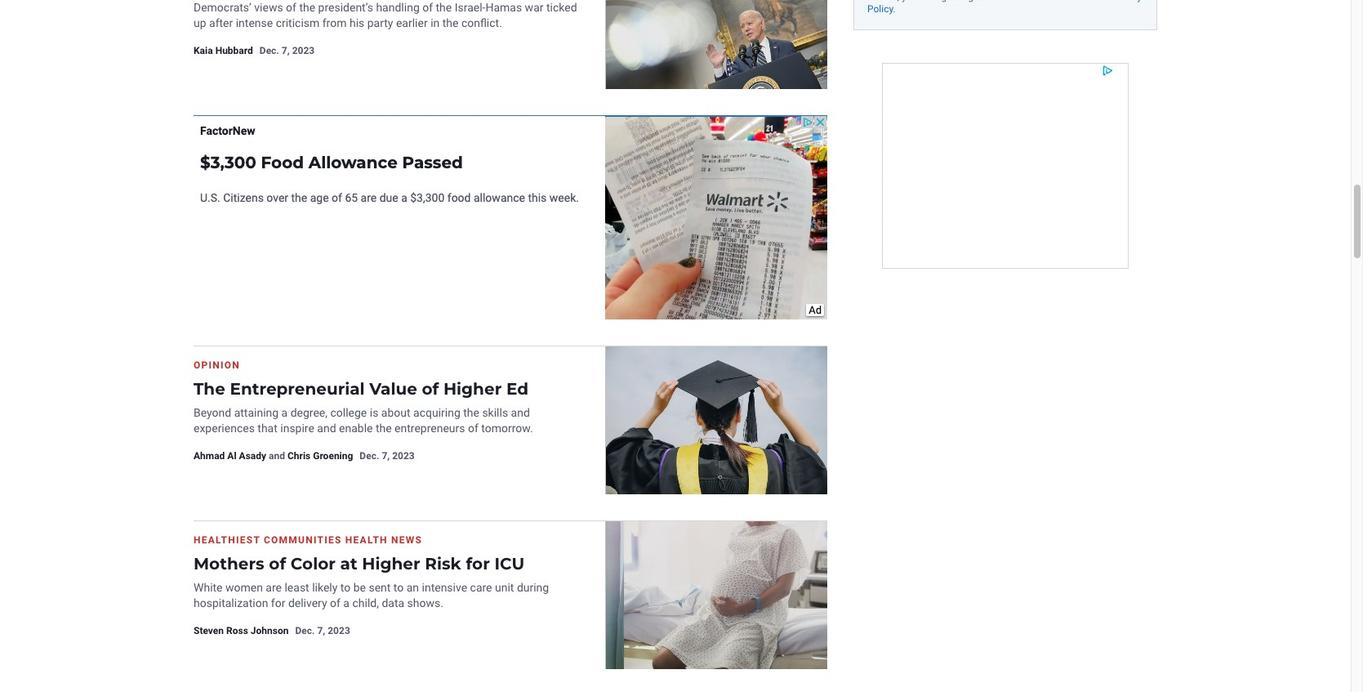 Task type: describe. For each thing, give the bounding box(es) containing it.
the entrepreneurial value of higher ed link
[[194, 379, 529, 398]]

handling
[[376, 0, 420, 14]]

acquiring
[[414, 406, 461, 419]]

president's
[[318, 0, 373, 14]]

of up 'are'
[[269, 554, 286, 573]]

ed
[[507, 379, 529, 398]]

opinion link
[[194, 359, 240, 371]]

shows.
[[407, 597, 444, 610]]

earlier
[[396, 16, 428, 30]]

is
[[370, 406, 379, 419]]

be
[[354, 581, 366, 594]]

the entrepreneurial value of higher ed image
[[605, 346, 829, 495]]

attaining
[[234, 406, 279, 419]]

criticism
[[276, 16, 320, 30]]

2 horizontal spatial dec.
[[360, 450, 379, 461]]

0 vertical spatial for
[[466, 554, 490, 573]]

0 horizontal spatial 7,
[[282, 45, 290, 56]]

opinion the entrepreneurial value of higher ed beyond attaining a degree, college is about acquiring the skills and experiences that inspire and enable the entrepreneurs of tomorrow.
[[194, 359, 533, 435]]

steven ross johnson link
[[194, 625, 289, 636]]

kaia
[[194, 45, 213, 56]]

0 vertical spatial 2023
[[292, 45, 315, 56]]

college
[[331, 406, 367, 419]]

the up criticism
[[299, 0, 316, 14]]

hospitalization
[[194, 597, 268, 610]]

the up 'in'
[[436, 0, 452, 14]]

intensive
[[422, 581, 467, 594]]

conflict.
[[462, 16, 502, 30]]

up
[[194, 16, 206, 30]]

ahmad
[[194, 450, 225, 461]]

data
[[382, 597, 405, 610]]

.
[[894, 4, 896, 15]]

beyond
[[194, 406, 231, 419]]

that
[[258, 422, 278, 435]]

of up 'in'
[[423, 0, 433, 14]]

degree,
[[291, 406, 328, 419]]

risk
[[425, 554, 462, 573]]

democrats'
[[194, 0, 252, 14]]

of up criticism
[[286, 0, 297, 14]]

views
[[254, 0, 283, 14]]

are
[[266, 581, 282, 594]]

healthiest communities health news link
[[194, 534, 423, 546]]

of down 'likely'
[[330, 597, 341, 610]]

chris
[[288, 450, 311, 461]]

communities
[[264, 534, 342, 546]]

sent
[[369, 581, 391, 594]]

al
[[227, 450, 237, 461]]

entrepreneurial
[[230, 379, 365, 398]]

hubbard
[[215, 45, 253, 56]]

white
[[194, 581, 223, 594]]

2 vertical spatial dec.
[[295, 625, 315, 636]]

delivery
[[288, 597, 327, 610]]

at
[[340, 554, 358, 573]]

the right 'in'
[[443, 16, 459, 30]]

2 vertical spatial 7,
[[317, 625, 325, 636]]

chris groening link
[[288, 450, 353, 461]]

1 to from the left
[[341, 581, 351, 594]]

of up 'acquiring'
[[422, 379, 439, 398]]

ahmad al asady and chris groening dec. 7, 2023
[[194, 450, 415, 461]]

a inside 'opinion the entrepreneurial value of higher ed beyond attaining a degree, college is about acquiring the skills and experiences that inspire and enable the entrepreneurs of tomorrow.'
[[282, 406, 288, 419]]

1 vertical spatial 2023
[[392, 450, 415, 461]]

in
[[431, 16, 440, 30]]

likely
[[312, 581, 338, 594]]

2 horizontal spatial 7,
[[382, 450, 390, 461]]



Task type: locate. For each thing, give the bounding box(es) containing it.
higher
[[444, 379, 502, 398], [362, 554, 421, 573]]

experiences
[[194, 422, 255, 435]]

israel-
[[455, 0, 486, 14]]

1 horizontal spatial dec.
[[295, 625, 315, 636]]

a left child,
[[343, 597, 350, 610]]

0 horizontal spatial and
[[269, 450, 285, 461]]

a up inspire
[[282, 406, 288, 419]]

2023 down 'likely'
[[328, 625, 350, 636]]

higher up sent
[[362, 554, 421, 573]]

groening
[[313, 450, 353, 461]]

0 vertical spatial a
[[282, 406, 288, 419]]

hamas
[[486, 0, 522, 14]]

to left an
[[394, 581, 404, 594]]

from
[[323, 16, 347, 30]]

of left tomorrow.
[[468, 422, 479, 435]]

for down 'are'
[[271, 597, 286, 610]]

the
[[194, 379, 225, 398]]

an
[[407, 581, 419, 594]]

women
[[226, 581, 263, 594]]

7, down delivery
[[317, 625, 325, 636]]

7, down "about"
[[382, 450, 390, 461]]

1 horizontal spatial a
[[343, 597, 350, 610]]

0 vertical spatial dec.
[[260, 45, 279, 56]]

for up care
[[466, 554, 490, 573]]

intense
[[236, 16, 273, 30]]

1 vertical spatial higher
[[362, 554, 421, 573]]

after
[[209, 16, 233, 30]]

to
[[341, 581, 351, 594], [394, 581, 404, 594]]

0 horizontal spatial 2023
[[292, 45, 315, 56]]

higher inside 'opinion the entrepreneurial value of higher ed beyond attaining a degree, college is about acquiring the skills and experiences that inspire and enable the entrepreneurs of tomorrow.'
[[444, 379, 502, 398]]

during
[[517, 581, 549, 594]]

value
[[370, 379, 417, 398]]

2023 down entrepreneurs
[[392, 450, 415, 461]]

the left skills
[[464, 406, 480, 419]]

healthiest communities health news mothers of color at higher risk for icu white women are least likely to be sent to an intensive care unit during hospitalization for delivery of a child, data shows.
[[194, 534, 549, 610]]

privacy
[[1111, 0, 1143, 2]]

2023
[[292, 45, 315, 56], [392, 450, 415, 461], [328, 625, 350, 636]]

1 vertical spatial for
[[271, 597, 286, 610]]

steven
[[194, 625, 224, 636]]

mothers of color at higher risk for icu link
[[194, 554, 525, 573]]

0 horizontal spatial a
[[282, 406, 288, 419]]

entrepreneurs
[[395, 422, 465, 435]]

war
[[525, 0, 544, 14]]

1 horizontal spatial higher
[[444, 379, 502, 398]]

skills
[[482, 406, 508, 419]]

1 horizontal spatial to
[[394, 581, 404, 594]]

about
[[381, 406, 411, 419]]

his
[[350, 16, 365, 30]]

biden sees rise in dem support on israel image
[[605, 0, 829, 90]]

democrats' views of the president's handling of the israel-hamas war ticked up after intense criticism from his party earlier in the conflict.
[[194, 0, 577, 30]]

1 horizontal spatial and
[[317, 422, 336, 435]]

color
[[291, 554, 336, 573]]

opinion
[[194, 359, 240, 371]]

steven ross johnson dec. 7, 2023
[[194, 625, 350, 636]]

inspire
[[280, 422, 315, 435]]

higher inside healthiest communities health news mothers of color at higher risk for icu white women are least likely to be sent to an intensive care unit during hospitalization for delivery of a child, data shows.
[[362, 554, 421, 573]]

higher up skills
[[444, 379, 502, 398]]

1 vertical spatial a
[[343, 597, 350, 610]]

0 horizontal spatial to
[[341, 581, 351, 594]]

0 vertical spatial 7,
[[282, 45, 290, 56]]

ahmad al asady link
[[194, 450, 266, 461]]

enable
[[339, 422, 373, 435]]

7, down criticism
[[282, 45, 290, 56]]

1 horizontal spatial for
[[466, 554, 490, 573]]

policy
[[868, 4, 894, 15]]

dec. down enable
[[360, 450, 379, 461]]

1 horizontal spatial 2023
[[328, 625, 350, 636]]

kaia hubbard link
[[194, 45, 253, 56]]

unit
[[495, 581, 514, 594]]

1 horizontal spatial 7,
[[317, 625, 325, 636]]

1 horizontal spatial advertisement region
[[883, 64, 1128, 268]]

advertisement region
[[883, 64, 1128, 268], [194, 115, 828, 319]]

ticked
[[547, 0, 577, 14]]

0 horizontal spatial higher
[[362, 554, 421, 573]]

news
[[391, 534, 423, 546]]

the
[[299, 0, 316, 14], [436, 0, 452, 14], [443, 16, 459, 30], [464, 406, 480, 419], [376, 422, 392, 435]]

0 vertical spatial and
[[511, 406, 530, 419]]

a
[[282, 406, 288, 419], [343, 597, 350, 610]]

tomorrow.
[[482, 422, 533, 435]]

1 vertical spatial 7,
[[382, 450, 390, 461]]

icu
[[495, 554, 525, 573]]

2 vertical spatial and
[[269, 450, 285, 461]]

2 horizontal spatial 2023
[[392, 450, 415, 461]]

party
[[367, 16, 393, 30]]

7,
[[282, 45, 290, 56], [382, 450, 390, 461], [317, 625, 325, 636]]

mothers
[[194, 554, 264, 573]]

johnson
[[251, 625, 289, 636]]

2 vertical spatial 2023
[[328, 625, 350, 636]]

dec. down intense
[[260, 45, 279, 56]]

mothers of color at higher risk for icu image
[[605, 521, 829, 670]]

1 vertical spatial dec.
[[360, 450, 379, 461]]

and up tomorrow.
[[511, 406, 530, 419]]

a inside healthiest communities health news mothers of color at higher risk for icu white women are least likely to be sent to an intensive care unit during hospitalization for delivery of a child, data shows.
[[343, 597, 350, 610]]

and down degree,
[[317, 422, 336, 435]]

ross
[[226, 625, 248, 636]]

0 horizontal spatial dec.
[[260, 45, 279, 56]]

kaia hubbard dec. 7, 2023
[[194, 45, 315, 56]]

privacy policy link
[[868, 0, 1143, 15]]

1 vertical spatial and
[[317, 422, 336, 435]]

for
[[466, 554, 490, 573], [271, 597, 286, 610]]

to left be
[[341, 581, 351, 594]]

of
[[286, 0, 297, 14], [423, 0, 433, 14], [422, 379, 439, 398], [468, 422, 479, 435], [269, 554, 286, 573], [330, 597, 341, 610]]

0 vertical spatial higher
[[444, 379, 502, 398]]

0 horizontal spatial advertisement region
[[194, 115, 828, 319]]

least
[[285, 581, 309, 594]]

child,
[[353, 597, 379, 610]]

healthiest
[[194, 534, 260, 546]]

health
[[346, 534, 388, 546]]

the down is
[[376, 422, 392, 435]]

asady
[[239, 450, 266, 461]]

2023 down criticism
[[292, 45, 315, 56]]

dec. down delivery
[[295, 625, 315, 636]]

2 to from the left
[[394, 581, 404, 594]]

and
[[511, 406, 530, 419], [317, 422, 336, 435], [269, 450, 285, 461]]

dec.
[[260, 45, 279, 56], [360, 450, 379, 461], [295, 625, 315, 636]]

2 horizontal spatial and
[[511, 406, 530, 419]]

0 horizontal spatial for
[[271, 597, 286, 610]]

care
[[470, 581, 492, 594]]

privacy policy
[[868, 0, 1143, 15]]

and left chris
[[269, 450, 285, 461]]



Task type: vqa. For each thing, say whether or not it's contained in the screenshot.
displayed.
no



